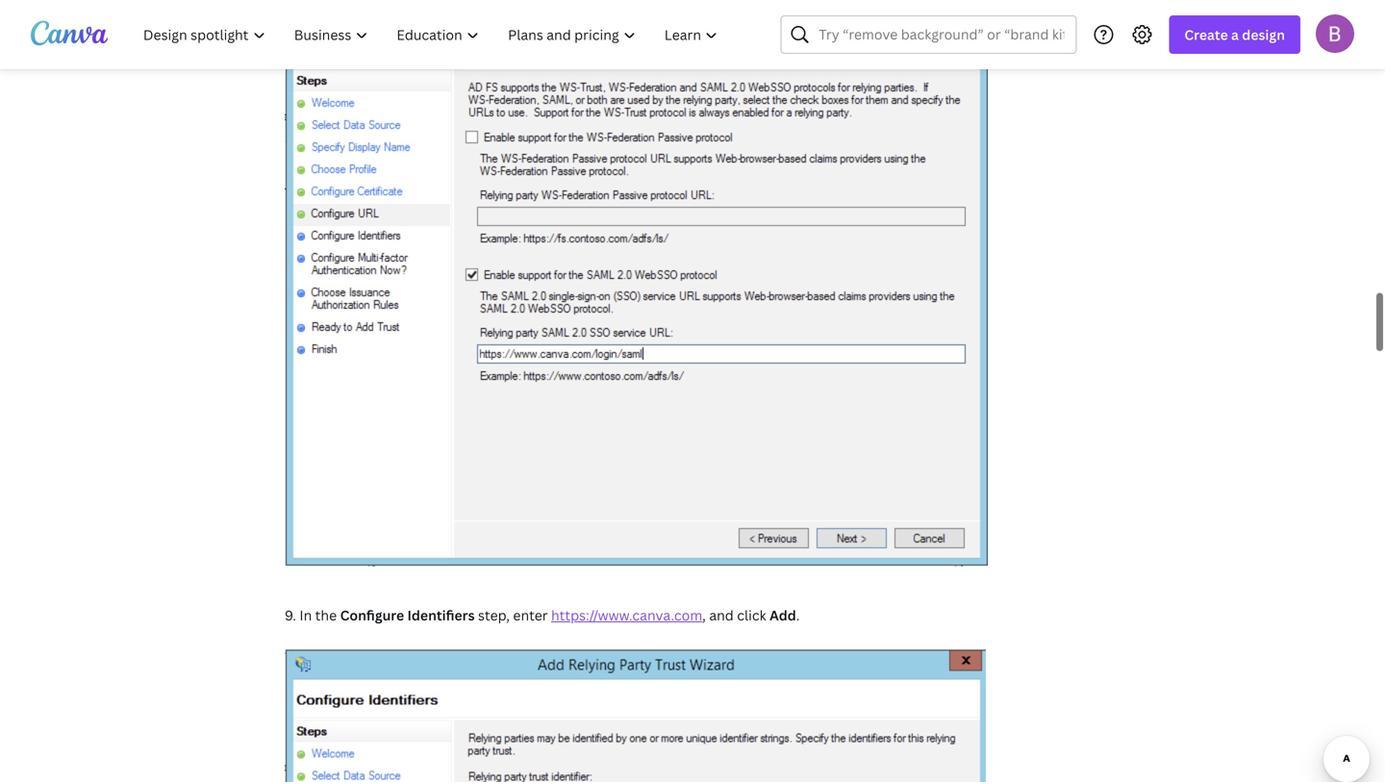 Task type: describe. For each thing, give the bounding box(es) containing it.
.
[[797, 606, 800, 625]]

Try "remove background" or "brand kit" search field
[[819, 16, 1065, 53]]

and
[[710, 606, 734, 625]]

9.
[[285, 606, 296, 625]]

https://www.canva.com
[[551, 606, 703, 625]]

create
[[1185, 26, 1229, 44]]



Task type: vqa. For each thing, say whether or not it's contained in the screenshot.
the https://www.canva.com
yes



Task type: locate. For each thing, give the bounding box(es) containing it.
create a design button
[[1170, 15, 1301, 54]]

9. in the configure identifiers step, enter https://www.canva.com , and click add .
[[285, 606, 800, 625]]

the
[[315, 606, 337, 625]]

https://www.canva.com link
[[551, 606, 703, 625]]

a
[[1232, 26, 1240, 44]]

in
[[300, 606, 312, 625]]

create a design
[[1185, 26, 1286, 44]]

top level navigation element
[[131, 15, 735, 54]]

step,
[[478, 606, 510, 625]]

add
[[770, 606, 797, 625]]

click
[[737, 606, 767, 625]]

identifiers
[[408, 606, 475, 625]]

,
[[703, 606, 706, 625]]

enter
[[513, 606, 548, 625]]

bob builder image
[[1317, 14, 1355, 53]]

configure
[[340, 606, 404, 625]]

design
[[1243, 26, 1286, 44]]



